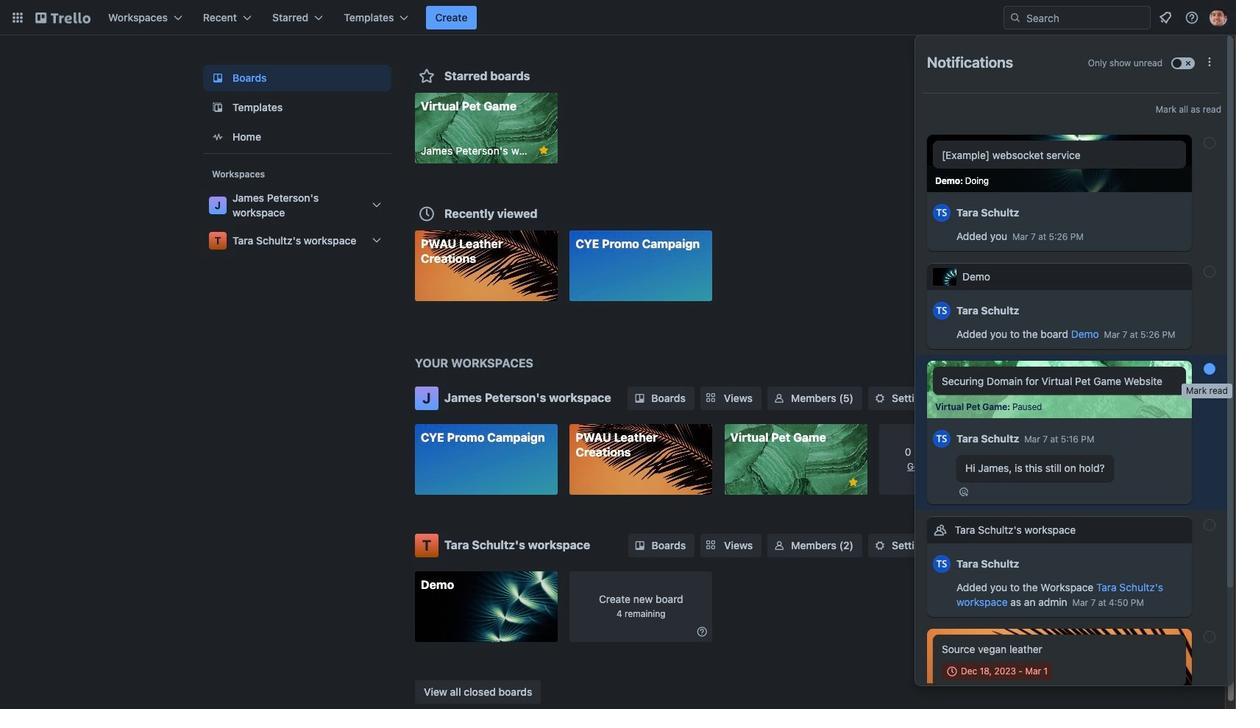 Task type: vqa. For each thing, say whether or not it's contained in the screenshot.
attach in the Create and attach notes right to your Trello cards, and see when they were last edited.
no



Task type: describe. For each thing, give the bounding box(es) containing it.
Search field
[[1004, 6, 1152, 29]]

0 notifications image
[[1157, 9, 1175, 27]]

click to unstar this board. it will be removed from your starred list. image
[[537, 144, 551, 157]]

open information menu image
[[1185, 10, 1200, 25]]

0 horizontal spatial sm image
[[633, 391, 647, 406]]

2 horizontal spatial sm image
[[873, 538, 888, 553]]

james peterson (jamespeterson93) image
[[1210, 9, 1228, 27]]

search image
[[1010, 12, 1022, 24]]



Task type: locate. For each thing, give the bounding box(es) containing it.
sm image
[[633, 391, 647, 406], [773, 538, 787, 553], [873, 538, 888, 553]]

sm image
[[772, 391, 787, 406], [873, 391, 888, 406], [633, 538, 648, 553], [695, 624, 710, 639]]

primary element
[[0, 0, 1237, 35]]

3 tara schultz (taraschultz7) image from the top
[[934, 428, 951, 450]]

tara schultz (taraschultz7) image
[[934, 202, 951, 224], [934, 300, 951, 322], [934, 428, 951, 450], [934, 553, 951, 575]]

4 tara schultz (taraschultz7) image from the top
[[934, 553, 951, 575]]

1 tara schultz (taraschultz7) image from the top
[[934, 202, 951, 224]]

home image
[[209, 128, 227, 146]]

board image
[[209, 69, 227, 87]]

2 tara schultz (taraschultz7) image from the top
[[934, 300, 951, 322]]

back to home image
[[35, 6, 91, 29]]

template board image
[[209, 99, 227, 116]]

1 horizontal spatial sm image
[[773, 538, 787, 553]]



